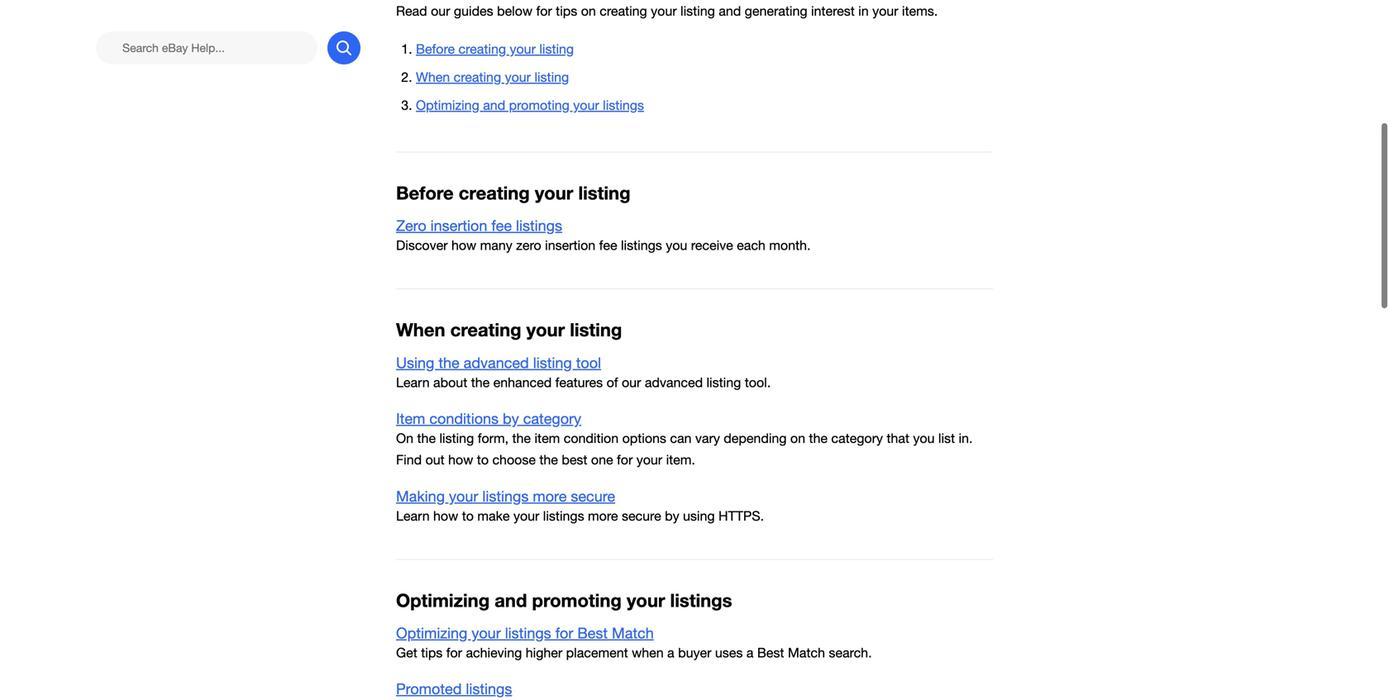 Task type: locate. For each thing, give the bounding box(es) containing it.
promoted
[[396, 681, 462, 698]]

0 vertical spatial how
[[452, 238, 477, 253]]

optimizing inside optimizing your listings for best match get tips for achieving higher placement when a buyer uses a best match search.
[[396, 625, 468, 643]]

1 vertical spatial learn
[[396, 509, 430, 524]]

zero insertion fee listings link
[[396, 217, 563, 235]]

the down item
[[540, 453, 558, 468]]

your inside item conditions by category on the listing form, the item condition options can vary depending on the category that you list in. find out how to choose the best one for your item.
[[637, 453, 663, 468]]

how inside "zero insertion fee listings discover how many zero insertion fee listings you receive each month."
[[452, 238, 477, 253]]

1 horizontal spatial match
[[788, 646, 826, 661]]

more
[[533, 488, 567, 505], [588, 509, 618, 524]]

0 vertical spatial by
[[503, 410, 519, 428]]

1 horizontal spatial you
[[914, 431, 935, 446]]

optimizing and promoting your listings down when creating your listing link
[[416, 97, 644, 113]]

1 vertical spatial you
[[914, 431, 935, 446]]

when creating your listing
[[416, 69, 569, 85], [396, 319, 622, 341]]

0 vertical spatial learn
[[396, 375, 430, 391]]

1 vertical spatial by
[[665, 509, 680, 524]]

1 vertical spatial our
[[622, 375, 642, 391]]

listing down conditions
[[440, 431, 474, 446]]

listing up features
[[533, 355, 572, 372]]

the
[[439, 355, 460, 372], [471, 375, 490, 391], [417, 431, 436, 446], [513, 431, 531, 446], [809, 431, 828, 446], [540, 453, 558, 468]]

search.
[[829, 646, 872, 661]]

get tips
[[396, 646, 443, 661]]

when creating your listing up using the advanced listing tool link
[[396, 319, 622, 341]]

that
[[887, 431, 910, 446]]

listing up the 'optimizing and promoting your listings' link at the left top of the page
[[535, 69, 569, 85]]

by up form,
[[503, 410, 519, 428]]

0 horizontal spatial secure
[[571, 488, 616, 505]]

when down 'before creating your listing' link
[[416, 69, 450, 85]]

secure
[[571, 488, 616, 505], [622, 509, 662, 524]]

0 vertical spatial advanced
[[464, 355, 529, 372]]

conditions
[[430, 410, 499, 428]]

promoted listings
[[396, 681, 512, 698]]

1 vertical spatial to
[[462, 509, 474, 524]]

optimizing
[[416, 97, 480, 113], [396, 590, 490, 612], [396, 625, 468, 643]]

fee
[[492, 217, 512, 235], [600, 238, 618, 253]]

1 horizontal spatial more
[[588, 509, 618, 524]]

1 horizontal spatial our
[[622, 375, 642, 391]]

1 horizontal spatial best
[[758, 646, 785, 661]]

before creating your listing up when creating your listing link
[[416, 41, 574, 57]]

you left receive
[[666, 238, 688, 253]]

before creating your listing up zero insertion fee listings 'link'
[[396, 182, 631, 204]]

and up optimizing your listings for best match link
[[495, 590, 527, 612]]

insertion right the "zero"
[[545, 238, 596, 253]]

listings
[[603, 97, 644, 113], [516, 217, 563, 235], [621, 238, 663, 253], [483, 488, 529, 505], [543, 509, 585, 524], [671, 590, 733, 612], [505, 625, 552, 643], [466, 681, 512, 698]]

your
[[651, 3, 677, 18], [873, 3, 899, 18], [510, 41, 536, 57], [505, 69, 531, 85], [574, 97, 600, 113], [535, 182, 574, 204], [527, 319, 565, 341], [637, 453, 663, 468], [449, 488, 479, 505], [514, 509, 540, 524], [627, 590, 666, 612], [472, 625, 501, 643]]

2 horizontal spatial for
[[617, 453, 633, 468]]

features
[[556, 375, 603, 391]]

to inside making your listings more secure learn how to make your listings more secure by using https.
[[462, 509, 474, 524]]

1 vertical spatial category
[[832, 431, 884, 446]]

1 horizontal spatial to
[[477, 453, 489, 468]]

advanced up can
[[645, 375, 703, 391]]

month.
[[770, 238, 811, 253]]

advanced
[[464, 355, 529, 372], [645, 375, 703, 391]]

0 horizontal spatial best
[[578, 625, 608, 643]]

using
[[683, 509, 715, 524]]

0 vertical spatial when
[[416, 69, 450, 85]]

0 horizontal spatial our
[[431, 3, 450, 18]]

0 horizontal spatial to
[[462, 509, 474, 524]]

fee right the "zero"
[[600, 238, 618, 253]]

0 vertical spatial fee
[[492, 217, 512, 235]]

in.
[[959, 431, 973, 446]]

you left list
[[914, 431, 935, 446]]

making
[[396, 488, 445, 505]]

buyer
[[678, 646, 712, 661]]

1 vertical spatial secure
[[622, 509, 662, 524]]

uses a
[[716, 646, 754, 661]]

2 vertical spatial how
[[434, 509, 459, 524]]

category
[[523, 410, 582, 428], [832, 431, 884, 446]]

you inside "zero insertion fee listings discover how many zero insertion fee listings you receive each month."
[[666, 238, 688, 253]]

when
[[416, 69, 450, 85], [396, 319, 446, 341]]

0 vertical spatial you
[[666, 238, 688, 253]]

optimizing your listings for best match get tips for achieving higher placement when a buyer uses a best match search.
[[396, 625, 872, 661]]

the down using the advanced listing tool link
[[471, 375, 490, 391]]

insertion up discover
[[431, 217, 488, 235]]

learn down "using"
[[396, 375, 430, 391]]

our
[[431, 3, 450, 18], [622, 375, 642, 391]]

item
[[535, 431, 560, 446]]

for
[[617, 453, 633, 468], [556, 625, 574, 643], [447, 646, 462, 661]]

how down zero insertion fee listings 'link'
[[452, 238, 477, 253]]

to down form,
[[477, 453, 489, 468]]

find
[[396, 453, 422, 468]]

options
[[623, 431, 667, 446]]

our right the of
[[622, 375, 642, 391]]

and
[[483, 97, 506, 113], [495, 590, 527, 612]]

promoting
[[509, 97, 570, 113], [532, 590, 622, 612]]

how right 'out'
[[449, 453, 474, 468]]

1 vertical spatial and
[[495, 590, 527, 612]]

to inside item conditions by category on the listing form, the item condition options can vary depending on the category that you list in. find out how to choose the best one for your item.
[[477, 453, 489, 468]]

1 vertical spatial before creating your listing
[[396, 182, 631, 204]]

you inside item conditions by category on the listing form, the item condition options can vary depending on the category that you list in. find out how to choose the best one for your item.
[[914, 431, 935, 446]]

secure down 'one'
[[571, 488, 616, 505]]

1 horizontal spatial fee
[[600, 238, 618, 253]]

0 vertical spatial to
[[477, 453, 489, 468]]

creating up using the advanced listing tool link
[[451, 319, 522, 341]]

1 learn from the top
[[396, 375, 430, 391]]

best right uses a
[[758, 646, 785, 661]]

0 horizontal spatial insertion
[[431, 217, 488, 235]]

0 vertical spatial best
[[578, 625, 608, 643]]

0 vertical spatial secure
[[571, 488, 616, 505]]

best up placement on the left of page
[[578, 625, 608, 643]]

1 vertical spatial how
[[449, 453, 474, 468]]

before creating your listing
[[416, 41, 574, 57], [396, 182, 631, 204]]

best
[[562, 453, 588, 468]]

learn
[[396, 375, 430, 391], [396, 509, 430, 524]]

to left make
[[462, 509, 474, 524]]

1 vertical spatial optimizing
[[396, 590, 490, 612]]

promoted listings link
[[396, 681, 512, 698]]

match
[[612, 625, 654, 643], [788, 646, 826, 661]]

1 vertical spatial for
[[556, 625, 574, 643]]

you
[[666, 238, 688, 253], [914, 431, 935, 446]]

by
[[503, 410, 519, 428], [665, 509, 680, 524]]

by inside making your listings more secure learn how to make your listings more secure by using https.
[[665, 509, 680, 524]]

advanced up enhanced
[[464, 355, 529, 372]]

0 vertical spatial insertion
[[431, 217, 488, 235]]

listing
[[540, 41, 574, 57], [535, 69, 569, 85], [579, 182, 631, 204], [570, 319, 622, 341], [533, 355, 572, 372], [707, 375, 742, 391], [440, 431, 474, 446]]

category left that
[[832, 431, 884, 446]]

make
[[478, 509, 510, 524]]

0 horizontal spatial you
[[666, 238, 688, 253]]

0 vertical spatial promoting
[[509, 97, 570, 113]]

more down 'one'
[[588, 509, 618, 524]]

listing left tool.
[[707, 375, 742, 391]]

how down making
[[434, 509, 459, 524]]

learn inside making your listings more secure learn how to make your listings more secure by using https.
[[396, 509, 430, 524]]

for right 'one'
[[617, 453, 633, 468]]

1 horizontal spatial advanced
[[645, 375, 703, 391]]

a
[[668, 646, 675, 661]]

learn down making
[[396, 509, 430, 524]]

secure left using
[[622, 509, 662, 524]]

when up "using"
[[396, 319, 446, 341]]

listings inside optimizing your listings for best match get tips for achieving higher placement when a buyer uses a best match search.
[[505, 625, 552, 643]]

0 vertical spatial more
[[533, 488, 567, 505]]

before
[[416, 41, 455, 57], [396, 182, 454, 204]]

0 horizontal spatial match
[[612, 625, 654, 643]]

by left using
[[665, 509, 680, 524]]

and down when creating your listing link
[[483, 97, 506, 113]]

optimizing and promoting your listings
[[416, 97, 644, 113], [396, 590, 733, 612]]

our right read
[[431, 3, 450, 18]]

category up item
[[523, 410, 582, 428]]

choose
[[493, 453, 536, 468]]

1 horizontal spatial by
[[665, 509, 680, 524]]

out
[[426, 453, 445, 468]]

0 horizontal spatial by
[[503, 410, 519, 428]]

2 vertical spatial for
[[447, 646, 462, 661]]

using
[[396, 355, 435, 372]]

0 vertical spatial our
[[431, 3, 450, 18]]

guides
[[454, 3, 494, 18]]

before up zero
[[396, 182, 454, 204]]

0 horizontal spatial for
[[447, 646, 462, 661]]

in
[[859, 3, 869, 18]]

can
[[670, 431, 692, 446]]

match up when
[[612, 625, 654, 643]]

creating
[[459, 41, 506, 57], [454, 69, 501, 85], [459, 182, 530, 204], [451, 319, 522, 341]]

the up choose
[[513, 431, 531, 446]]

1 horizontal spatial insertion
[[545, 238, 596, 253]]

1 horizontal spatial secure
[[622, 509, 662, 524]]

insertion
[[431, 217, 488, 235], [545, 238, 596, 253]]

0 vertical spatial match
[[612, 625, 654, 643]]

before down read
[[416, 41, 455, 57]]

for right the 'get tips'
[[447, 646, 462, 661]]

more down best
[[533, 488, 567, 505]]

how
[[452, 238, 477, 253], [449, 453, 474, 468], [434, 509, 459, 524]]

tool
[[576, 355, 602, 372]]

0 horizontal spatial fee
[[492, 217, 512, 235]]

0 vertical spatial category
[[523, 410, 582, 428]]

2 learn from the top
[[396, 509, 430, 524]]

optimizing and promoting your listings up optimizing your listings for best match link
[[396, 590, 733, 612]]

best
[[578, 625, 608, 643], [758, 646, 785, 661]]

making your listings more secure learn how to make your listings more secure by using https.
[[396, 488, 765, 524]]

promoting up placement on the left of page
[[532, 590, 622, 612]]

match left search.
[[788, 646, 826, 661]]

1 vertical spatial insertion
[[545, 238, 596, 253]]

fee up many
[[492, 217, 512, 235]]

promoting down when creating your listing link
[[509, 97, 570, 113]]

0 horizontal spatial category
[[523, 410, 582, 428]]

below
[[497, 3, 533, 18]]

items.
[[903, 3, 938, 18]]

for up placement on the left of page
[[556, 625, 574, 643]]

2 vertical spatial optimizing
[[396, 625, 468, 643]]

0 vertical spatial for
[[617, 453, 633, 468]]

learn inside the using the advanced listing tool learn about the enhanced features of our advanced listing tool.
[[396, 375, 430, 391]]

when creating your listing down 'before creating your listing' link
[[416, 69, 569, 85]]

to
[[477, 453, 489, 468], [462, 509, 474, 524]]

zero
[[396, 217, 427, 235]]



Task type: vqa. For each thing, say whether or not it's contained in the screenshot.
rightmost SECURE
yes



Task type: describe. For each thing, give the bounding box(es) containing it.
optimizing and promoting your listings link
[[416, 97, 644, 113]]

1 vertical spatial when creating your listing
[[396, 319, 622, 341]]

0 vertical spatial before creating your listing
[[416, 41, 574, 57]]

Search eBay Help... text field
[[96, 31, 318, 65]]

1 vertical spatial match
[[788, 646, 826, 661]]

listing and
[[681, 3, 741, 18]]

for tips
[[537, 3, 578, 18]]

0 vertical spatial and
[[483, 97, 506, 113]]

using the advanced listing tool learn about the enhanced features of our advanced listing tool.
[[396, 355, 771, 391]]

https.
[[719, 509, 765, 524]]

your inside optimizing your listings for best match get tips for achieving higher placement when a buyer uses a best match search.
[[472, 625, 501, 643]]

form,
[[478, 431, 509, 446]]

item conditions by category on the listing form, the item condition options can vary depending on the category that you list in. find out how to choose the best one for your item.
[[396, 410, 973, 468]]

1 vertical spatial more
[[588, 509, 618, 524]]

discover
[[396, 238, 448, 253]]

making your listings more secure link
[[396, 488, 616, 505]]

item
[[396, 410, 426, 428]]

the right 'on'
[[417, 431, 436, 446]]

vary
[[696, 431, 720, 446]]

of
[[607, 375, 618, 391]]

enhanced
[[494, 375, 552, 391]]

placement
[[566, 646, 628, 661]]

1 vertical spatial before
[[396, 182, 454, 204]]

0 vertical spatial optimizing
[[416, 97, 480, 113]]

how inside making your listings more secure learn how to make your listings more secure by using https.
[[434, 509, 459, 524]]

1 vertical spatial optimizing and promoting your listings
[[396, 590, 733, 612]]

zero insertion fee listings discover how many zero insertion fee listings you receive each month.
[[396, 217, 811, 253]]

read
[[396, 3, 427, 18]]

on
[[791, 431, 806, 446]]

0 vertical spatial optimizing and promoting your listings
[[416, 97, 644, 113]]

1 vertical spatial fee
[[600, 238, 618, 253]]

optimizing your listings for best match link
[[396, 625, 654, 643]]

zero
[[516, 238, 542, 253]]

0 horizontal spatial more
[[533, 488, 567, 505]]

creating up zero insertion fee listings 'link'
[[459, 182, 530, 204]]

learn for using
[[396, 375, 430, 391]]

when
[[632, 646, 664, 661]]

1 vertical spatial best
[[758, 646, 785, 661]]

condition
[[564, 431, 619, 446]]

one
[[591, 453, 614, 468]]

achieving higher
[[466, 646, 563, 661]]

the up about
[[439, 355, 460, 372]]

when creating your listing link
[[416, 69, 569, 85]]

about
[[434, 375, 468, 391]]

0 vertical spatial before
[[416, 41, 455, 57]]

item conditions by category link
[[396, 410, 582, 428]]

creating down 'before creating your listing' link
[[454, 69, 501, 85]]

the right on
[[809, 431, 828, 446]]

how inside item conditions by category on the listing form, the item condition options can vary depending on the category that you list in. find out how to choose the best one for your item.
[[449, 453, 474, 468]]

by inside item conditions by category on the listing form, the item condition options can vary depending on the category that you list in. find out how to choose the best one for your item.
[[503, 410, 519, 428]]

listing inside item conditions by category on the listing form, the item condition options can vary depending on the category that you list in. find out how to choose the best one for your item.
[[440, 431, 474, 446]]

listing up tool
[[570, 319, 622, 341]]

item.
[[666, 453, 696, 468]]

before creating your listing link
[[416, 41, 574, 57]]

depending
[[724, 431, 787, 446]]

0 vertical spatial when creating your listing
[[416, 69, 569, 85]]

on creating
[[581, 3, 648, 18]]

listing up "zero insertion fee listings discover how many zero insertion fee listings you receive each month."
[[579, 182, 631, 204]]

each
[[737, 238, 766, 253]]

using the advanced listing tool link
[[396, 355, 602, 372]]

creating up when creating your listing link
[[459, 41, 506, 57]]

tool.
[[745, 375, 771, 391]]

1 horizontal spatial for
[[556, 625, 574, 643]]

1 horizontal spatial category
[[832, 431, 884, 446]]

1 vertical spatial when
[[396, 319, 446, 341]]

our inside the using the advanced listing tool learn about the enhanced features of our advanced listing tool.
[[622, 375, 642, 391]]

generating interest
[[745, 3, 855, 18]]

for inside item conditions by category on the listing form, the item condition options can vary depending on the category that you list in. find out how to choose the best one for your item.
[[617, 453, 633, 468]]

1 vertical spatial promoting
[[532, 590, 622, 612]]

0 horizontal spatial advanced
[[464, 355, 529, 372]]

receive
[[691, 238, 734, 253]]

list
[[939, 431, 956, 446]]

listing down for tips
[[540, 41, 574, 57]]

many
[[480, 238, 513, 253]]

1 vertical spatial advanced
[[645, 375, 703, 391]]

learn for making
[[396, 509, 430, 524]]

on
[[396, 431, 414, 446]]

read our guides below for tips on creating your listing and generating interest in your items.
[[396, 3, 938, 18]]



